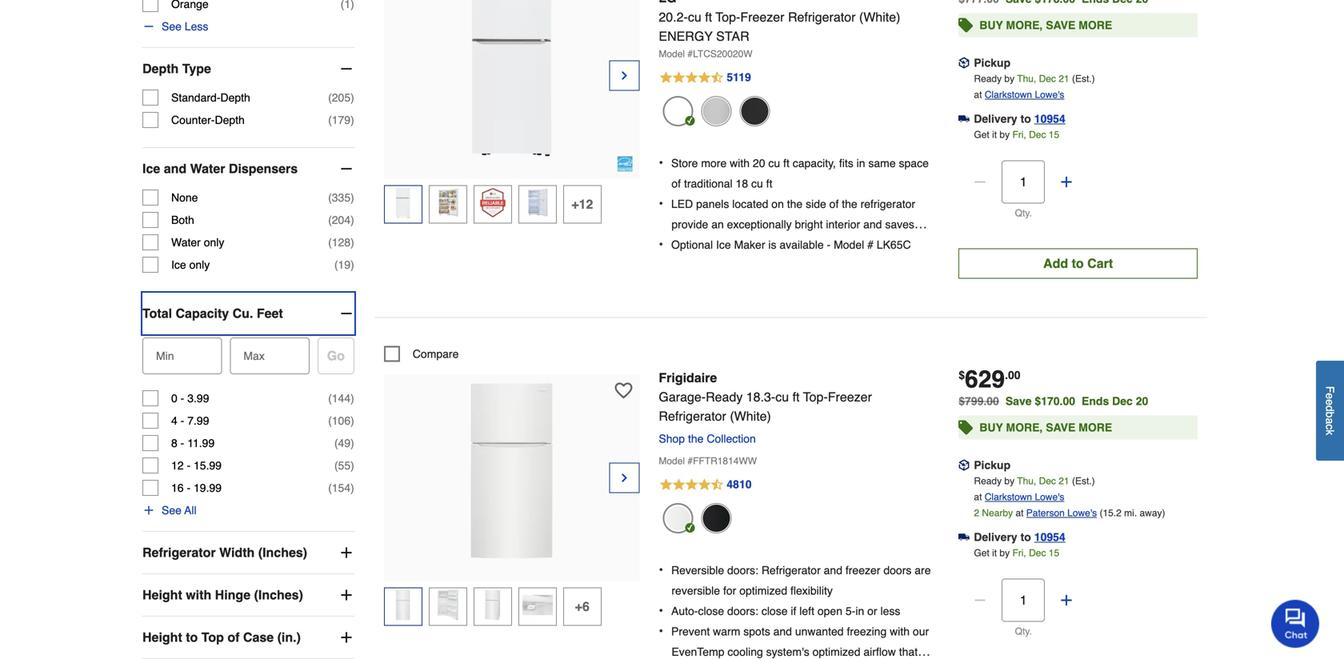 Task type: vqa. For each thing, say whether or not it's contained in the screenshot.
the "Top-Selling Kitchen Faucets"
no



Task type: describe. For each thing, give the bounding box(es) containing it.
add to cart
[[1044, 256, 1114, 271]]

21 for ready by thu, dec 21 (est.) at clarkstown lowe's 2 nearby at paterson lowe's (15.2 mi. away)
[[1059, 476, 1070, 487]]

dec inside the ready by thu, dec 21 (est.) at clarkstown lowe's
[[1039, 73, 1057, 84]]

freezer inside the frigidaire garage-ready 18.3-cu ft top-freezer refrigerator (white)
[[828, 390, 872, 405]]

maker
[[735, 239, 766, 251]]

( for 128
[[328, 236, 332, 249]]

away)
[[1140, 508, 1166, 519]]

2 doors: from the top
[[728, 605, 759, 618]]

savings save $170.00 element
[[1006, 395, 1155, 408]]

- for ( 144 )
[[181, 392, 184, 405]]

) for ( 128 )
[[351, 236, 354, 249]]

ice inside • optional ice maker is available - model # lk65c
[[716, 239, 731, 251]]

) for ( 179 )
[[351, 114, 354, 127]]

1 horizontal spatial of
[[672, 177, 681, 190]]

ft left capacity,
[[784, 157, 790, 170]]

( 128 )
[[328, 236, 354, 249]]

savings save $178.00 element
[[1006, 0, 1155, 5]]

$799.00
[[959, 395, 1000, 408]]

model for model # fftr1814ww
[[659, 456, 685, 467]]

154
[[332, 482, 351, 495]]

(white) inside the frigidaire garage-ready 18.3-cu ft top-freezer refrigerator (white)
[[730, 409, 772, 424]]

bright
[[795, 218, 823, 231]]

ends dec 20 element for savings save $170.00 element
[[1082, 395, 1155, 408]]

11.99
[[187, 437, 215, 450]]

same
[[869, 157, 896, 170]]

case
[[243, 630, 274, 645]]

an
[[712, 218, 724, 231]]

2 white image from the top
[[663, 504, 694, 534]]

• optional ice maker is available - model # lk65c
[[659, 237, 911, 252]]

in inside • store more with 20 cu ft capacity, fits in same space of traditional 18 cu ft • led panels located on the side of the refrigerator provide an exceptionally bright interior and saves energy over traditional lighting
[[857, 157, 866, 170]]

only for ice only
[[189, 259, 210, 271]]

- for ( 154 )
[[187, 482, 191, 495]]

max
[[244, 350, 265, 363]]

1 horizontal spatial 20
[[1136, 395, 1149, 408]]

depth type button
[[142, 48, 354, 90]]

or
[[868, 605, 878, 618]]

( 154 )
[[328, 482, 354, 495]]

1 horizontal spatial traditional
[[734, 239, 783, 251]]

paterson
[[1027, 508, 1065, 519]]

4810
[[727, 478, 752, 491]]

ice for ice and water dispensers
[[142, 161, 160, 176]]

and up system's on the right
[[774, 626, 792, 638]]

actual price $629.00 element
[[959, 366, 1021, 393]]

# for fftr1814ww
[[688, 456, 693, 467]]

) for ( 106 )
[[351, 415, 354, 428]]

to inside button
[[1072, 256, 1084, 271]]

2 vertical spatial lowe's
[[1068, 508, 1098, 519]]

) for ( 19 )
[[351, 259, 354, 271]]

15 for 20.2-cu ft top-freezer refrigerator (white) energy star
[[1049, 129, 1060, 141]]

doors
[[884, 564, 912, 577]]

( for 154
[[328, 482, 332, 495]]

freezing
[[847, 626, 887, 638]]

lg20.2-cu ft top-freezer refrigerator (white) energy star element
[[384, 0, 640, 179]]

1 vertical spatial water
[[171, 236, 201, 249]]

water inside button
[[190, 161, 225, 176]]

20.2-cu ft top-freezer refrigerator (white) energy star link
[[659, 0, 940, 46]]

5013015811 element
[[384, 346, 459, 362]]

2 e from the top
[[1324, 399, 1337, 406]]

0 horizontal spatial optimized
[[740, 585, 788, 598]]

- for ( 55 )
[[187, 460, 191, 472]]

more, for garage-ready 18.3-cu ft top-freezer refrigerator (white)
[[1007, 421, 1043, 434]]

ready for ready by thu, dec 21 (est.) at clarkstown lowe's 2 nearby at paterson lowe's (15.2 mi. away)
[[975, 476, 1002, 487]]

20.2-cu ft top-freezer refrigerator (white) energy star
[[659, 10, 901, 44]]

airflow
[[864, 646, 896, 659]]

more for garage-ready 18.3-cu ft top-freezer refrigerator (white)
[[1079, 421, 1113, 434]]

are
[[915, 564, 931, 577]]

1 clarkstown lowe's button from the top
[[985, 87, 1065, 103]]

10954 button for 20.2-cu ft top-freezer refrigerator (white) energy star
[[1035, 111, 1066, 127]]

delivery for 20.2-cu ft top-freezer refrigerator (white) energy star
[[974, 112, 1018, 125]]

dec inside ready by thu, dec 21 (est.) at clarkstown lowe's 2 nearby at paterson lowe's (15.2 mi. away)
[[1039, 476, 1057, 487]]

refrigerator inside button
[[142, 546, 216, 560]]

20.2-
[[659, 10, 688, 24]]

(est.) for ready by thu, dec 21 (est.) at clarkstown lowe's
[[1073, 73, 1096, 84]]

buy for 20.2-cu ft top-freezer refrigerator (white) energy star
[[980, 19, 1004, 32]]

eventemp
[[672, 646, 725, 659]]

2 gallery item 0 image from the top
[[424, 383, 600, 559]]

5-
[[846, 605, 856, 618]]

garage-
[[659, 390, 706, 405]]

top
[[202, 630, 224, 645]]

delivery for garage-ready 18.3-cu ft top-freezer refrigerator (white)
[[974, 531, 1018, 544]]

1 close from the left
[[698, 605, 725, 618]]

lk65c
[[877, 239, 911, 251]]

to down the ready by thu, dec 21 (est.) at clarkstown lowe's
[[1021, 112, 1032, 125]]

16 - 19.99
[[171, 482, 222, 495]]

0 vertical spatial (inches)
[[258, 546, 307, 560]]

height to top of case (in.)
[[142, 630, 301, 645]]

106
[[332, 415, 351, 428]]

standard-
[[171, 91, 221, 104]]

ice only
[[171, 259, 210, 271]]

k
[[1324, 430, 1337, 435]]

2 clarkstown lowe's button from the top
[[985, 490, 1065, 506]]

optional
[[672, 239, 713, 251]]

2 horizontal spatial of
[[830, 198, 839, 211]]

1 horizontal spatial optimized
[[813, 646, 861, 659]]

0 horizontal spatial the
[[688, 433, 704, 445]]

depth type
[[142, 61, 211, 76]]

- for ( 106 )
[[181, 415, 184, 428]]

chevron right image for +12
[[618, 68, 631, 84]]

20 inside • store more with 20 cu ft capacity, fits in same space of traditional 18 cu ft • led panels located on the side of the refrigerator provide an exceptionally bright interior and saves energy over traditional lighting
[[753, 157, 766, 170]]

counter-
[[171, 114, 215, 127]]

335
[[332, 191, 351, 204]]

if
[[791, 605, 797, 618]]

fri, for 20.2-cu ft top-freezer refrigerator (white) energy star
[[1013, 129, 1027, 141]]

15 for garage-ready 18.3-cu ft top-freezer refrigerator (white)
[[1049, 548, 1060, 559]]

0 horizontal spatial traditional
[[684, 177, 733, 190]]

2 close from the left
[[762, 605, 788, 618]]

see less button
[[142, 18, 208, 34]]

4 • from the top
[[659, 563, 664, 578]]

tag filled image for garage-ready 18.3-cu ft top-freezer refrigerator (white)
[[959, 417, 974, 439]]

refrigerator inside '20.2-cu ft top-freezer refrigerator (white) energy star'
[[788, 10, 856, 24]]

4
[[171, 415, 178, 428]]

height to top of case (in.) button
[[142, 617, 354, 659]]

$
[[959, 369, 965, 382]]

saves
[[886, 218, 915, 231]]

) for ( 205 )
[[351, 91, 354, 104]]

( for 106
[[328, 415, 332, 428]]

interior
[[826, 218, 861, 231]]

prevent
[[672, 626, 710, 638]]

1 doors: from the top
[[728, 564, 759, 577]]

is
[[769, 239, 777, 251]]

plus image for 2nd "stepper number input field with increment and decrement buttons" number field from the top of the page
[[1059, 593, 1075, 609]]

available
[[780, 239, 824, 251]]

- inside • optional ice maker is available - model # lk65c
[[827, 239, 831, 251]]

• store more with 20 cu ft capacity, fits in same space of traditional 18 cu ft • led panels located on the side of the refrigerator provide an exceptionally bright interior and saves energy over traditional lighting
[[659, 155, 929, 251]]

delivery to 10954 for garage-ready 18.3-cu ft top-freezer refrigerator (white)
[[974, 531, 1066, 544]]

cu.
[[233, 306, 253, 321]]

) for ( 144 )
[[351, 392, 354, 405]]

2 vertical spatial at
[[1016, 508, 1024, 519]]

fri, for garage-ready 18.3-cu ft top-freezer refrigerator (white)
[[1013, 548, 1027, 559]]

refrigerator inside • reversible doors: refrigerator and freezer doors are reversible for optimized flexibility • auto-close doors: close if left open 5-in or less • prevent warm spots and unwanted freezing with our eventemp cooling system's optimized airflow tha
[[762, 564, 821, 577]]

) for ( 204 )
[[351, 214, 354, 227]]

pickup for 20.2-cu ft top-freezer refrigerator (white) energy star
[[974, 56, 1011, 69]]

panels
[[697, 198, 730, 211]]

21 for ready by thu, dec 21 (est.) at clarkstown lowe's
[[1059, 73, 1070, 84]]

+6
[[575, 600, 590, 614]]

more for 20.2-cu ft top-freezer refrigerator (white) energy star
[[1079, 19, 1113, 32]]

clarkstown for ready by thu, dec 21 (est.) at clarkstown lowe's
[[985, 89, 1033, 100]]

add to cart button
[[959, 249, 1198, 279]]

buy more, save more for 20.2-cu ft top-freezer refrigerator (white) energy star
[[980, 19, 1113, 32]]

by inside ready by thu, dec 21 (est.) at clarkstown lowe's 2 nearby at paterson lowe's (15.2 mi. away)
[[1005, 476, 1015, 487]]

thu, for ready by thu, dec 21 (est.) at clarkstown lowe's 2 nearby at paterson lowe's (15.2 mi. away)
[[1018, 476, 1037, 487]]

minus image inside see less button
[[142, 20, 155, 33]]

d
[[1324, 406, 1337, 412]]

compare
[[413, 348, 459, 361]]

ready by thu, dec 21 (est.) at clarkstown lowe's 2 nearby at paterson lowe's (15.2 mi. away)
[[975, 476, 1166, 519]]

at for ready by thu, dec 21 (est.) at clarkstown lowe's 2 nearby at paterson lowe's (15.2 mi. away)
[[975, 492, 983, 503]]

( 335 )
[[328, 191, 354, 204]]

15.99
[[194, 460, 222, 472]]

cooling
[[728, 646, 763, 659]]

Min number field
[[149, 338, 216, 365]]

type
[[182, 61, 211, 76]]

was price $799.00 element
[[959, 391, 1006, 408]]

) for ( 154 )
[[351, 482, 354, 495]]

total capacity cu. feet
[[142, 306, 283, 321]]

both
[[171, 214, 194, 227]]

plus image for 2nd "stepper number input field with increment and decrement buttons" number field from the bottom
[[1059, 174, 1075, 190]]

pickup image
[[959, 460, 970, 471]]

depth inside button
[[142, 61, 179, 76]]

) for ( 335 )
[[351, 191, 354, 204]]

left
[[800, 605, 815, 618]]

2 horizontal spatial the
[[842, 198, 858, 211]]

b
[[1324, 412, 1337, 418]]

6 • from the top
[[659, 624, 664, 639]]

save for 20.2-cu ft top-freezer refrigerator (white) energy star
[[1046, 19, 1076, 32]]

and up flexibility
[[824, 564, 843, 577]]

depth for standard-depth
[[221, 91, 250, 104]]

space
[[899, 157, 929, 170]]

fits
[[840, 157, 854, 170]]

1 horizontal spatial the
[[787, 198, 803, 211]]

c
[[1324, 424, 1337, 430]]

19.99
[[194, 482, 222, 495]]

auto-
[[672, 605, 698, 618]]

1 vertical spatial (inches)
[[254, 588, 303, 603]]

refrigerator
[[861, 198, 916, 211]]

(15.2
[[1100, 508, 1122, 519]]

exceptionally
[[727, 218, 792, 231]]

tag filled image for 20.2-cu ft top-freezer refrigerator (white) energy star
[[959, 14, 974, 36]]

plus image for height to top of case (in.)
[[338, 630, 354, 646]]

# inside • optional ice maker is available - model # lk65c
[[868, 239, 874, 251]]

3 • from the top
[[659, 237, 664, 252]]

height for height with hinge (inches)
[[142, 588, 182, 603]]

ft inside '20.2-cu ft top-freezer refrigerator (white) energy star'
[[705, 10, 712, 24]]

led
[[672, 198, 693, 211]]

stainless steel image
[[702, 96, 732, 127]]

buy for garage-ready 18.3-cu ft top-freezer refrigerator (white)
[[980, 421, 1004, 434]]

2 stepper number input field with increment and decrement buttons number field from the top
[[1002, 579, 1046, 622]]

205
[[332, 91, 351, 104]]

18
[[736, 177, 749, 190]]

16
[[171, 482, 184, 495]]

warm
[[713, 626, 741, 638]]

0 - 3.99
[[171, 392, 209, 405]]



Task type: locate. For each thing, give the bounding box(es) containing it.
chat invite button image
[[1272, 600, 1321, 648]]

ends dec 20 element containing ends dec 20
[[1082, 395, 1155, 408]]

unwanted
[[796, 626, 844, 638]]

10954 down paterson
[[1035, 531, 1066, 544]]

12 - 15.99
[[171, 460, 222, 472]]

7.99
[[187, 415, 209, 428]]

$799.00 save $170.00 ends dec 20
[[959, 395, 1149, 408]]

2 vertical spatial #
[[688, 456, 693, 467]]

1 vertical spatial chevron right image
[[618, 470, 631, 486]]

(est.) inside ready by thu, dec 21 (est.) at clarkstown lowe's 2 nearby at paterson lowe's (15.2 mi. away)
[[1073, 476, 1096, 487]]

and up none at the left
[[164, 161, 187, 176]]

reversible
[[672, 585, 720, 598]]

white image left stainless steel image
[[663, 96, 694, 127]]

thu, inside the ready by thu, dec 21 (est.) at clarkstown lowe's
[[1018, 73, 1037, 84]]

2 fri, from the top
[[1013, 548, 1027, 559]]

1 vertical spatial clarkstown lowe's button
[[985, 490, 1065, 506]]

1 horizontal spatial close
[[762, 605, 788, 618]]

0 horizontal spatial minus image
[[142, 20, 155, 33]]

buy down "$799.00"
[[980, 421, 1004, 434]]

black image down 5119
[[740, 96, 770, 127]]

1 buy from the top
[[980, 19, 1004, 32]]

2 get from the top
[[975, 548, 990, 559]]

more
[[701, 157, 727, 170]]

truck filled image for garage-ready 18.3-cu ft top-freezer refrigerator (white)
[[959, 532, 970, 543]]

ft up 'on'
[[767, 177, 773, 190]]

2 vertical spatial ice
[[171, 259, 186, 271]]

was price $777.00 element
[[959, 0, 1006, 5]]

plus image
[[1059, 174, 1075, 190], [1059, 593, 1075, 609]]

the
[[787, 198, 803, 211], [842, 198, 858, 211], [688, 433, 704, 445]]

model for model # ltcs20020w
[[659, 48, 685, 60]]

) for ( 49 )
[[351, 437, 354, 450]]

# for ltcs20020w
[[688, 48, 693, 60]]

19
[[338, 259, 351, 271]]

traditional
[[684, 177, 733, 190], [734, 239, 783, 251]]

qty.
[[1016, 208, 1032, 219], [1016, 626, 1032, 638]]

model inside • optional ice maker is available - model # lk65c
[[834, 239, 865, 251]]

1 get from the top
[[975, 129, 990, 141]]

20 right ends at right
[[1136, 395, 1149, 408]]

gallery item 0 image
[[424, 0, 600, 157], [424, 383, 600, 559]]

2 delivery from the top
[[974, 531, 1018, 544]]

2 horizontal spatial with
[[890, 626, 910, 638]]

model down energy on the top of the page
[[659, 48, 685, 60]]

4.5 stars image containing 5119
[[659, 68, 752, 88]]

( for 49
[[335, 437, 338, 450]]

8 - 11.99
[[171, 437, 215, 450]]

more,
[[1007, 19, 1043, 32], [1007, 421, 1043, 434]]

10 ) from the top
[[351, 460, 354, 472]]

close left if
[[762, 605, 788, 618]]

179
[[332, 114, 351, 127]]

0 vertical spatial 15
[[1049, 129, 1060, 141]]

the right shop
[[688, 433, 704, 445]]

+6 button
[[563, 588, 602, 626]]

see left all
[[162, 504, 182, 517]]

freezer
[[846, 564, 881, 577]]

shop the collection
[[659, 433, 756, 445]]

(est.) for ready by thu, dec 21 (est.) at clarkstown lowe's 2 nearby at paterson lowe's (15.2 mi. away)
[[1073, 476, 1096, 487]]

plus image
[[142, 504, 155, 517], [338, 545, 354, 561], [338, 588, 354, 604], [338, 630, 354, 646]]

0 horizontal spatial ice
[[142, 161, 160, 176]]

- right 16
[[187, 482, 191, 495]]

• left energy
[[659, 237, 664, 252]]

1 vertical spatial it
[[993, 548, 997, 559]]

ice for ice only
[[171, 259, 186, 271]]

+12 button
[[563, 185, 602, 224]]

delivery to 10954 down the ready by thu, dec 21 (est.) at clarkstown lowe's
[[974, 112, 1066, 125]]

in left or
[[856, 605, 865, 618]]

0 vertical spatial (est.)
[[1073, 73, 1096, 84]]

feet
[[257, 306, 283, 321]]

lowe's for ready by thu, dec 21 (est.) at clarkstown lowe's 2 nearby at paterson lowe's (15.2 mi. away)
[[1035, 492, 1065, 503]]

0 vertical spatial stepper number input field with increment and decrement buttons number field
[[1002, 161, 1046, 204]]

get for 20.2-cu ft top-freezer refrigerator (white) energy star
[[975, 129, 990, 141]]

0 vertical spatial model
[[659, 48, 685, 60]]

21 up paterson lowe's button
[[1059, 476, 1070, 487]]

0 vertical spatial 20
[[753, 157, 766, 170]]

1 vertical spatial optimized
[[813, 646, 861, 659]]

1 more from the top
[[1079, 19, 1113, 32]]

provide
[[672, 218, 709, 231]]

(est.)
[[1073, 73, 1096, 84], [1073, 476, 1096, 487]]

• left prevent
[[659, 624, 664, 639]]

optimized down the unwanted
[[813, 646, 861, 659]]

on
[[772, 198, 784, 211]]

2 more, from the top
[[1007, 421, 1043, 434]]

9 ) from the top
[[351, 437, 354, 450]]

0 vertical spatial traditional
[[684, 177, 733, 190]]

(white)
[[860, 10, 901, 24], [730, 409, 772, 424]]

ice
[[142, 161, 160, 176], [716, 239, 731, 251], [171, 259, 186, 271]]

truck filled image for 20.2-cu ft top-freezer refrigerator (white) energy star
[[959, 113, 970, 125]]

height
[[142, 588, 182, 603], [142, 630, 182, 645]]

plus image inside the height to top of case (in.) button
[[338, 630, 354, 646]]

4.5 stars image
[[659, 68, 752, 88], [659, 476, 753, 495]]

0 vertical spatial plus image
[[1059, 174, 1075, 190]]

) up ( 106 )
[[351, 392, 354, 405]]

2 height from the top
[[142, 630, 182, 645]]

1 vertical spatial gallery item 0 image
[[424, 383, 600, 559]]

2 pickup from the top
[[974, 459, 1011, 472]]

mi.
[[1125, 508, 1138, 519]]

0 vertical spatial ends dec 20 element
[[1082, 0, 1155, 5]]

reversible
[[672, 564, 725, 577]]

delivery to 10954
[[974, 112, 1066, 125], [974, 531, 1066, 544]]

get down the ready by thu, dec 21 (est.) at clarkstown lowe's
[[975, 129, 990, 141]]

with inside • store more with 20 cu ft capacity, fits in same space of traditional 18 cu ft • led panels located on the side of the refrigerator provide an exceptionally bright interior and saves energy over traditional lighting
[[730, 157, 750, 170]]

ice inside button
[[142, 161, 160, 176]]

1 vertical spatial ice
[[716, 239, 731, 251]]

1 vertical spatial (est.)
[[1073, 476, 1096, 487]]

at for ready by thu, dec 21 (est.) at clarkstown lowe's
[[975, 89, 983, 100]]

1 buy more, save more from the top
[[980, 19, 1113, 32]]

ready for ready by thu, dec 21 (est.) at clarkstown lowe's
[[975, 73, 1002, 84]]

0 horizontal spatial freezer
[[741, 10, 785, 24]]

2
[[975, 508, 980, 519]]

of inside button
[[228, 630, 240, 645]]

fri, down nearby
[[1013, 548, 1027, 559]]

10954 for garage-ready 18.3-cu ft top-freezer refrigerator (white)
[[1035, 531, 1066, 544]]

21 down savings save $178.00 element
[[1059, 73, 1070, 84]]

doors: down for
[[728, 605, 759, 618]]

counter-depth
[[171, 114, 245, 127]]

1 vertical spatial minus image
[[973, 593, 989, 609]]

more
[[1079, 19, 1113, 32], [1079, 421, 1113, 434]]

5 ) from the top
[[351, 236, 354, 249]]

Max number field
[[236, 338, 303, 365]]

it for garage-ready 18.3-cu ft top-freezer refrigerator (white)
[[993, 548, 997, 559]]

21 inside the ready by thu, dec 21 (est.) at clarkstown lowe's
[[1059, 73, 1070, 84]]

qty. for 2nd "stepper number input field with increment and decrement buttons" number field from the top of the page
[[1016, 626, 1032, 638]]

4.5 stars image for the 5119 button
[[659, 68, 752, 88]]

plus image for refrigerator width (inches)
[[338, 545, 354, 561]]

0 vertical spatial thu,
[[1018, 73, 1037, 84]]

get it by fri, dec 15 for garage-ready 18.3-cu ft top-freezer refrigerator (white)
[[975, 548, 1060, 559]]

ice and water dispensers button
[[142, 148, 354, 190]]

delivery to 10954 down nearby
[[974, 531, 1066, 544]]

• left the auto- in the bottom of the page
[[659, 604, 664, 618]]

2 10954 from the top
[[1035, 531, 1066, 544]]

1 vertical spatial thu,
[[1018, 476, 1037, 487]]

get it by fri, dec 15 down nearby
[[975, 548, 1060, 559]]

for
[[724, 585, 737, 598]]

f e e d b a c k
[[1324, 386, 1337, 435]]

ready inside the ready by thu, dec 21 (est.) at clarkstown lowe's
[[975, 73, 1002, 84]]

paterson lowe's button
[[1027, 506, 1098, 522]]

buy more, save more down "$799.00 save $170.00 ends dec 20"
[[980, 421, 1113, 434]]

- down interior
[[827, 239, 831, 251]]

buy more, save more down savings save $178.00 element
[[980, 19, 1113, 32]]

to
[[1021, 112, 1032, 125], [1072, 256, 1084, 271], [1021, 531, 1032, 544], [186, 630, 198, 645]]

1 delivery to 10954 from the top
[[974, 112, 1066, 125]]

1 vertical spatial pickup
[[974, 459, 1011, 472]]

and inside • store more with 20 cu ft capacity, fits in same space of traditional 18 cu ft • led panels located on the side of the refrigerator provide an exceptionally bright interior and saves energy over traditional lighting
[[864, 218, 882, 231]]

2 more from the top
[[1079, 421, 1113, 434]]

2 • from the top
[[659, 196, 664, 211]]

clarkstown inside the ready by thu, dec 21 (est.) at clarkstown lowe's
[[985, 89, 1033, 100]]

4.5 stars image for 4810 button
[[659, 476, 753, 495]]

0 vertical spatial more
[[1079, 19, 1113, 32]]

1 ends dec 20 element from the top
[[1082, 0, 1155, 5]]

( 19 )
[[335, 259, 354, 271]]

0 vertical spatial clarkstown
[[985, 89, 1033, 100]]

128
[[332, 236, 351, 249]]

more down ends at right
[[1079, 421, 1113, 434]]

over
[[709, 239, 731, 251]]

( for 144
[[328, 392, 332, 405]]

tag filled image
[[959, 14, 974, 36], [959, 417, 974, 439]]

- right 8
[[181, 437, 184, 450]]

(est.) down savings save $178.00 element
[[1073, 73, 1096, 84]]

model down interior
[[834, 239, 865, 251]]

minus image inside ice and water dispensers button
[[338, 161, 354, 177]]

) up ( 49 )
[[351, 415, 354, 428]]

1 (est.) from the top
[[1073, 73, 1096, 84]]

0 vertical spatial white image
[[663, 96, 694, 127]]

0 vertical spatial with
[[730, 157, 750, 170]]

save for garage-ready 18.3-cu ft top-freezer refrigerator (white)
[[1046, 421, 1076, 434]]

1 vertical spatial 10954
[[1035, 531, 1066, 544]]

pickup image
[[959, 57, 970, 69]]

refrigerator up the 5119 button
[[788, 10, 856, 24]]

15 down the ready by thu, dec 21 (est.) at clarkstown lowe's
[[1049, 129, 1060, 141]]

1 gallery item 0 image from the top
[[424, 0, 600, 157]]

qty. for 2nd "stepper number input field with increment and decrement buttons" number field from the bottom
[[1016, 208, 1032, 219]]

0 horizontal spatial black image
[[702, 504, 732, 534]]

cu inside the frigidaire garage-ready 18.3-cu ft top-freezer refrigerator (white)
[[776, 390, 789, 405]]

depth down depth type button at the top of the page
[[221, 91, 250, 104]]

#
[[688, 48, 693, 60], [868, 239, 874, 251], [688, 456, 693, 467]]

close
[[698, 605, 725, 618], [762, 605, 788, 618]]

2 vertical spatial depth
[[215, 114, 245, 127]]

20
[[753, 157, 766, 170], [1136, 395, 1149, 408]]

4 ) from the top
[[351, 214, 354, 227]]

2 delivery to 10954 from the top
[[974, 531, 1066, 544]]

with up 18
[[730, 157, 750, 170]]

1 truck filled image from the top
[[959, 113, 970, 125]]

height left hinge on the left bottom of the page
[[142, 588, 182, 603]]

0 vertical spatial lowe's
[[1035, 89, 1065, 100]]

lowe's inside the ready by thu, dec 21 (est.) at clarkstown lowe's
[[1035, 89, 1065, 100]]

(in.)
[[277, 630, 301, 645]]

1 it from the top
[[993, 129, 997, 141]]

dispensers
[[229, 161, 298, 176]]

0 vertical spatial fri,
[[1013, 129, 1027, 141]]

15 down paterson lowe's button
[[1049, 548, 1060, 559]]

delivery
[[974, 112, 1018, 125], [974, 531, 1018, 544]]

cu
[[688, 10, 702, 24], [769, 157, 781, 170], [752, 177, 763, 190], [776, 390, 789, 405]]

ready down was price $777.00 element
[[975, 73, 1002, 84]]

thu, for ready by thu, dec 21 (est.) at clarkstown lowe's
[[1018, 73, 1037, 84]]

( for 205
[[328, 91, 332, 104]]

2 (est.) from the top
[[1073, 476, 1096, 487]]

1 vertical spatial white image
[[663, 504, 694, 534]]

0 horizontal spatial 20
[[753, 157, 766, 170]]

0 vertical spatial truck filled image
[[959, 113, 970, 125]]

plus image inside height with hinge (inches) button
[[338, 588, 354, 604]]

depth down the standard-depth
[[215, 114, 245, 127]]

0 horizontal spatial close
[[698, 605, 725, 618]]

see for see less
[[162, 20, 182, 33]]

7 ) from the top
[[351, 392, 354, 405]]

the up interior
[[842, 198, 858, 211]]

(est.) inside the ready by thu, dec 21 (est.) at clarkstown lowe's
[[1073, 73, 1096, 84]]

capacity,
[[793, 157, 836, 170]]

2 get it by fri, dec 15 from the top
[[975, 548, 1060, 559]]

1 horizontal spatial top-
[[804, 390, 828, 405]]

of up led
[[672, 177, 681, 190]]

min
[[156, 350, 174, 363]]

0 vertical spatial 10954
[[1035, 112, 1066, 125]]

11 ) from the top
[[351, 482, 354, 495]]

freezer inside '20.2-cu ft top-freezer refrigerator (white) energy star'
[[741, 10, 785, 24]]

1 vertical spatial get it by fri, dec 15
[[975, 548, 1060, 559]]

1 vertical spatial 21
[[1059, 476, 1070, 487]]

chevron right image for +6
[[618, 470, 631, 486]]

chevron right image
[[618, 68, 631, 84], [618, 470, 631, 486]]

2 buy more, save more from the top
[[980, 421, 1113, 434]]

minus image inside depth type button
[[338, 61, 354, 77]]

10954 for 20.2-cu ft top-freezer refrigerator (white) energy star
[[1035, 112, 1066, 125]]

ends dec 20 element
[[1082, 0, 1155, 5], [1082, 395, 1155, 408]]

1 tag filled image from the top
[[959, 14, 974, 36]]

with inside • reversible doors: refrigerator and freezer doors are reversible for optimized flexibility • auto-close doors: close if left open 5-in or less • prevent warm spots and unwanted freezing with our eventemp cooling system's optimized airflow tha
[[890, 626, 910, 638]]

ready inside ready by thu, dec 21 (est.) at clarkstown lowe's 2 nearby at paterson lowe's (15.2 mi. away)
[[975, 476, 1002, 487]]

water down both
[[171, 236, 201, 249]]

and down refrigerator on the top
[[864, 218, 882, 231]]

1 qty. from the top
[[1016, 208, 1032, 219]]

# down 'shop the collection'
[[688, 456, 693, 467]]

1 pickup from the top
[[974, 56, 1011, 69]]

1 • from the top
[[659, 155, 664, 170]]

1 delivery from the top
[[974, 112, 1018, 125]]

(white) inside '20.2-cu ft top-freezer refrigerator (white) energy star'
[[860, 10, 901, 24]]

add
[[1044, 256, 1069, 271]]

1 15 from the top
[[1049, 129, 1060, 141]]

1 fri, from the top
[[1013, 129, 1027, 141]]

2 plus image from the top
[[1059, 593, 1075, 609]]

2 vertical spatial save
[[1046, 421, 1076, 434]]

1 stepper number input field with increment and decrement buttons number field from the top
[[1002, 161, 1046, 204]]

$ 629 .00
[[959, 366, 1021, 393]]

$170.00
[[1035, 395, 1076, 408]]

( for 204
[[328, 214, 332, 227]]

1 vertical spatial (white)
[[730, 409, 772, 424]]

see
[[162, 20, 182, 33], [162, 504, 182, 517]]

2 it from the top
[[993, 548, 997, 559]]

black image down 4810
[[702, 504, 732, 534]]

1 horizontal spatial with
[[730, 157, 750, 170]]

fri, down the ready by thu, dec 21 (est.) at clarkstown lowe's
[[1013, 129, 1027, 141]]

0 vertical spatial tag filled image
[[959, 14, 974, 36]]

and inside button
[[164, 161, 187, 176]]

model # fftr1814ww
[[659, 456, 757, 467]]

more, for 20.2-cu ft top-freezer refrigerator (white) energy star
[[1007, 19, 1043, 32]]

delivery down nearby
[[974, 531, 1018, 544]]

1 vertical spatial doors:
[[728, 605, 759, 618]]

1 vertical spatial see
[[162, 504, 182, 517]]

refrigerator inside the frigidaire garage-ready 18.3-cu ft top-freezer refrigerator (white)
[[659, 409, 727, 424]]

2 ) from the top
[[351, 114, 354, 127]]

ready by thu, dec 21 (est.) at clarkstown lowe's
[[975, 73, 1096, 100]]

• left led
[[659, 196, 664, 211]]

lowe's
[[1035, 89, 1065, 100], [1035, 492, 1065, 503], [1068, 508, 1098, 519]]

0 vertical spatial 21
[[1059, 73, 1070, 84]]

top- inside '20.2-cu ft top-freezer refrigerator (white) energy star'
[[716, 10, 741, 24]]

1 ) from the top
[[351, 91, 354, 104]]

optimized right for
[[740, 585, 788, 598]]

ready up nearby
[[975, 476, 1002, 487]]

top- right 18.3-
[[804, 390, 828, 405]]

( 179 )
[[328, 114, 354, 127]]

truck filled image
[[959, 113, 970, 125], [959, 532, 970, 543]]

2 see from the top
[[162, 504, 182, 517]]

ft
[[705, 10, 712, 24], [784, 157, 790, 170], [767, 177, 773, 190], [793, 390, 800, 405]]

dec
[[1039, 73, 1057, 84], [1029, 129, 1047, 141], [1113, 395, 1133, 408], [1039, 476, 1057, 487], [1029, 548, 1047, 559]]

3 ) from the top
[[351, 191, 354, 204]]

) down 128
[[351, 259, 354, 271]]

get down 2
[[975, 548, 990, 559]]

21 inside ready by thu, dec 21 (est.) at clarkstown lowe's 2 nearby at paterson lowe's (15.2 mi. away)
[[1059, 476, 1070, 487]]

1 white image from the top
[[663, 96, 694, 127]]

8
[[171, 437, 178, 450]]

delivery to 10954 for 20.2-cu ft top-freezer refrigerator (white) energy star
[[974, 112, 1066, 125]]

2 qty. from the top
[[1016, 626, 1032, 638]]

in right fits
[[857, 157, 866, 170]]

2 10954 button from the top
[[1035, 530, 1066, 546]]

depth for counter-depth
[[215, 114, 245, 127]]

0 vertical spatial get it by fri, dec 15
[[975, 129, 1060, 141]]

flexibility
[[791, 585, 833, 598]]

Stepper number input field with increment and decrement buttons number field
[[1002, 161, 1046, 204], [1002, 579, 1046, 622]]

1 vertical spatial at
[[975, 492, 983, 503]]

1 vertical spatial 15
[[1049, 548, 1060, 559]]

1 vertical spatial in
[[856, 605, 865, 618]]

get it by fri, dec 15 for 20.2-cu ft top-freezer refrigerator (white) energy star
[[975, 129, 1060, 141]]

1 horizontal spatial freezer
[[828, 390, 872, 405]]

1 vertical spatial stepper number input field with increment and decrement buttons number field
[[1002, 579, 1046, 622]]

star
[[717, 29, 750, 44]]

0 vertical spatial delivery
[[974, 112, 1018, 125]]

2 4.5 stars image from the top
[[659, 476, 753, 495]]

minus image for depth type
[[338, 61, 354, 77]]

the right 'on'
[[787, 198, 803, 211]]

tag filled image down was price $777.00 element
[[959, 14, 974, 36]]

1 10954 button from the top
[[1035, 111, 1066, 127]]

) down 49
[[351, 460, 354, 472]]

plus image for height with hinge (inches)
[[338, 588, 354, 604]]

refrigerator width (inches) button
[[142, 532, 354, 574]]

0 vertical spatial black image
[[740, 96, 770, 127]]

1 vertical spatial get
[[975, 548, 990, 559]]

0 vertical spatial only
[[204, 236, 224, 249]]

( for 19
[[335, 259, 338, 271]]

minus image inside total capacity cu. feet button
[[338, 306, 354, 322]]

( 106 )
[[328, 415, 354, 428]]

at inside the ready by thu, dec 21 (est.) at clarkstown lowe's
[[975, 89, 983, 100]]

ends dec 20 element for savings save $178.00 element
[[1082, 0, 1155, 5]]

black image
[[740, 96, 770, 127], [702, 504, 732, 534]]

pickup for garage-ready 18.3-cu ft top-freezer refrigerator (white)
[[974, 459, 1011, 472]]

heart outline image
[[615, 382, 633, 400]]

(inches) right width
[[258, 546, 307, 560]]

with
[[730, 157, 750, 170], [186, 588, 211, 603], [890, 626, 910, 638]]

gallery item 0 image inside lg20.2-cu ft top-freezer refrigerator (white) energy star "element"
[[424, 0, 600, 157]]

to down paterson
[[1021, 531, 1032, 544]]

2 truck filled image from the top
[[959, 532, 970, 543]]

with left "our"
[[890, 626, 910, 638]]

pickup right pickup icon
[[974, 56, 1011, 69]]

all
[[184, 504, 197, 517]]

- for ( 49 )
[[181, 437, 184, 450]]

water up none at the left
[[190, 161, 225, 176]]

refrigerator up flexibility
[[762, 564, 821, 577]]

by inside the ready by thu, dec 21 (est.) at clarkstown lowe's
[[1005, 73, 1015, 84]]

1 21 from the top
[[1059, 73, 1070, 84]]

our
[[913, 626, 929, 638]]

ready left 18.3-
[[706, 390, 743, 405]]

) up 19
[[351, 236, 354, 249]]

refrigerator down "see all"
[[142, 546, 216, 560]]

see inside button
[[162, 504, 182, 517]]

white image up reversible
[[663, 504, 694, 534]]

get it by fri, dec 15 down the ready by thu, dec 21 (est.) at clarkstown lowe's
[[975, 129, 1060, 141]]

see for see all
[[162, 504, 182, 517]]

1 vertical spatial depth
[[221, 91, 250, 104]]

1 vertical spatial top-
[[804, 390, 828, 405]]

) for ( 55 )
[[351, 460, 354, 472]]

buy down was price $777.00 element
[[980, 19, 1004, 32]]

0 horizontal spatial with
[[186, 588, 211, 603]]

1 vertical spatial save
[[1006, 395, 1032, 408]]

ltcs20020w
[[693, 48, 753, 60]]

cu inside '20.2-cu ft top-freezer refrigerator (white) energy star'
[[688, 10, 702, 24]]

( for 179
[[328, 114, 332, 127]]

1 vertical spatial more
[[1079, 421, 1113, 434]]

2 vertical spatial of
[[228, 630, 240, 645]]

plus image inside the see all button
[[142, 504, 155, 517]]

1 4.5 stars image from the top
[[659, 68, 752, 88]]

located
[[733, 198, 769, 211]]

1 thu, from the top
[[1018, 73, 1037, 84]]

see inside button
[[162, 20, 182, 33]]

lowe's for ready by thu, dec 21 (est.) at clarkstown lowe's
[[1035, 89, 1065, 100]]

ft inside the frigidaire garage-ready 18.3-cu ft top-freezer refrigerator (white)
[[793, 390, 800, 405]]

thumbnail image
[[388, 188, 418, 218], [433, 188, 463, 218], [478, 188, 508, 218], [523, 188, 553, 218], [388, 590, 418, 621], [433, 590, 463, 621], [478, 590, 508, 621], [523, 590, 553, 621]]

buy more, save more for garage-ready 18.3-cu ft top-freezer refrigerator (white)
[[980, 421, 1113, 434]]

1 get it by fri, dec 15 from the top
[[975, 129, 1060, 141]]

1 vertical spatial plus image
[[1059, 593, 1075, 609]]

clarkstown for ready by thu, dec 21 (est.) at clarkstown lowe's 2 nearby at paterson lowe's (15.2 mi. away)
[[985, 492, 1033, 503]]

) down '( 335 )'
[[351, 214, 354, 227]]

10954 button for garage-ready 18.3-cu ft top-freezer refrigerator (white)
[[1035, 530, 1066, 546]]

nearby
[[983, 508, 1013, 519]]

1 vertical spatial only
[[189, 259, 210, 271]]

2 thu, from the top
[[1018, 476, 1037, 487]]

0 vertical spatial in
[[857, 157, 866, 170]]

f e e d b a c k button
[[1317, 361, 1345, 461]]

) down 205
[[351, 114, 354, 127]]

truck filled image down pickup image
[[959, 532, 970, 543]]

2 clarkstown from the top
[[985, 492, 1033, 503]]

minus image for ice and water dispensers
[[338, 161, 354, 177]]

hinge
[[215, 588, 251, 603]]

1 vertical spatial traditional
[[734, 239, 783, 251]]

depth left type
[[142, 61, 179, 76]]

energy star qualified image
[[617, 156, 633, 172]]

2 buy from the top
[[980, 421, 1004, 434]]

e up the b
[[1324, 399, 1337, 406]]

with left hinge on the left bottom of the page
[[186, 588, 211, 603]]

0 vertical spatial clarkstown lowe's button
[[985, 87, 1065, 103]]

0 vertical spatial qty.
[[1016, 208, 1032, 219]]

1 vertical spatial more,
[[1007, 421, 1043, 434]]

ft right 18.3-
[[793, 390, 800, 405]]

top-
[[716, 10, 741, 24], [804, 390, 828, 405]]

2 vertical spatial ready
[[975, 476, 1002, 487]]

ice and water dispensers
[[142, 161, 298, 176]]

more, down savings save $178.00 element
[[1007, 19, 1043, 32]]

only down water only on the top left of the page
[[189, 259, 210, 271]]

2 15 from the top
[[1049, 548, 1060, 559]]

1 clarkstown from the top
[[985, 89, 1033, 100]]

minus image for total capacity cu. feet
[[338, 306, 354, 322]]

5 • from the top
[[659, 604, 664, 618]]

in inside • reversible doors: refrigerator and freezer doors are reversible for optimized flexibility • auto-close doors: close if left open 5-in or less • prevent warm spots and unwanted freezing with our eventemp cooling system's optimized airflow tha
[[856, 605, 865, 618]]

with inside button
[[186, 588, 211, 603]]

1 e from the top
[[1324, 393, 1337, 399]]

4.5 stars image containing 4810
[[659, 476, 753, 495]]

0 vertical spatial (white)
[[860, 10, 901, 24]]

0 vertical spatial gallery item 0 image
[[424, 0, 600, 157]]

side
[[806, 198, 827, 211]]

plus image inside the "refrigerator width (inches)" button
[[338, 545, 354, 561]]

minus image
[[338, 61, 354, 77], [338, 161, 354, 177], [973, 174, 989, 190], [338, 306, 354, 322]]

get for garage-ready 18.3-cu ft top-freezer refrigerator (white)
[[975, 548, 990, 559]]

2 tag filled image from the top
[[959, 417, 974, 439]]

pickup right pickup image
[[974, 459, 1011, 472]]

0 vertical spatial optimized
[[740, 585, 788, 598]]

1 more, from the top
[[1007, 19, 1043, 32]]

1 horizontal spatial ice
[[171, 259, 186, 271]]

1 vertical spatial qty.
[[1016, 626, 1032, 638]]

1 chevron right image from the top
[[618, 68, 631, 84]]

1 10954 from the top
[[1035, 112, 1066, 125]]

it for 20.2-cu ft top-freezer refrigerator (white) energy star
[[993, 129, 997, 141]]

20 up located
[[753, 157, 766, 170]]

only for water only
[[204, 236, 224, 249]]

0 horizontal spatial (white)
[[730, 409, 772, 424]]

it down nearby
[[993, 548, 997, 559]]

) up the 179
[[351, 91, 354, 104]]

traditional up 'panels'
[[684, 177, 733, 190]]

less
[[881, 605, 901, 618]]

to right add
[[1072, 256, 1084, 271]]

traditional down exceptionally
[[734, 239, 783, 251]]

1 height from the top
[[142, 588, 182, 603]]

minus image
[[142, 20, 155, 33], [973, 593, 989, 609]]

to inside button
[[186, 630, 198, 645]]

6 ) from the top
[[351, 259, 354, 271]]

8 ) from the top
[[351, 415, 354, 428]]

• left reversible
[[659, 563, 664, 578]]

of right top
[[228, 630, 240, 645]]

0 vertical spatial of
[[672, 177, 681, 190]]

1 see from the top
[[162, 20, 182, 33]]

ready inside the frigidaire garage-ready 18.3-cu ft top-freezer refrigerator (white)
[[706, 390, 743, 405]]

1 horizontal spatial black image
[[740, 96, 770, 127]]

2 chevron right image from the top
[[618, 470, 631, 486]]

model down shop
[[659, 456, 685, 467]]

629
[[965, 366, 1005, 393]]

2 21 from the top
[[1059, 476, 1070, 487]]

1 vertical spatial freezer
[[828, 390, 872, 405]]

0 vertical spatial doors:
[[728, 564, 759, 577]]

thu, inside ready by thu, dec 21 (est.) at clarkstown lowe's 2 nearby at paterson lowe's (15.2 mi. away)
[[1018, 476, 1037, 487]]

10954 button down paterson
[[1035, 530, 1066, 546]]

0 horizontal spatial top-
[[716, 10, 741, 24]]

close down the reversible
[[698, 605, 725, 618]]

( for 335
[[328, 191, 332, 204]]

f
[[1324, 386, 1337, 393]]

only up the ice only
[[204, 236, 224, 249]]

( for 55
[[335, 460, 338, 472]]

1 vertical spatial black image
[[702, 504, 732, 534]]

e
[[1324, 393, 1337, 399], [1324, 399, 1337, 406]]

# down energy on the top of the page
[[688, 48, 693, 60]]

delivery down the ready by thu, dec 21 (est.) at clarkstown lowe's
[[974, 112, 1018, 125]]

clarkstown inside ready by thu, dec 21 (est.) at clarkstown lowe's 2 nearby at paterson lowe's (15.2 mi. away)
[[985, 492, 1033, 503]]

top- inside the frigidaire garage-ready 18.3-cu ft top-freezer refrigerator (white)
[[804, 390, 828, 405]]

0 vertical spatial water
[[190, 161, 225, 176]]

# left lk65c
[[868, 239, 874, 251]]

2 ends dec 20 element from the top
[[1082, 395, 1155, 408]]

white image
[[663, 96, 694, 127], [663, 504, 694, 534]]

1 horizontal spatial minus image
[[973, 593, 989, 609]]

2 vertical spatial with
[[890, 626, 910, 638]]

height for height to top of case (in.)
[[142, 630, 182, 645]]

2 vertical spatial model
[[659, 456, 685, 467]]

- right 0
[[181, 392, 184, 405]]

0 vertical spatial 4.5 stars image
[[659, 68, 752, 88]]

• left 'store'
[[659, 155, 664, 170]]

doors:
[[728, 564, 759, 577], [728, 605, 759, 618]]

1 plus image from the top
[[1059, 174, 1075, 190]]



